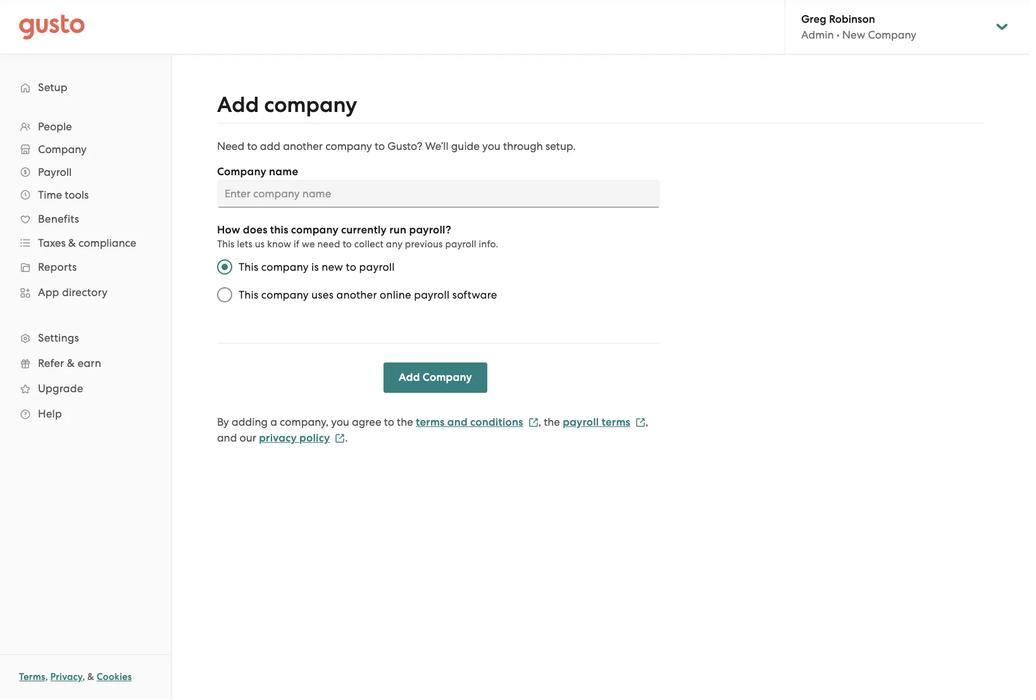 Task type: vqa. For each thing, say whether or not it's contained in the screenshot.
middle "This"
yes



Task type: locate. For each thing, give the bounding box(es) containing it.
and inside , and our
[[217, 432, 237, 444]]

cookies
[[97, 671, 132, 683]]

company up we
[[291, 223, 338, 237]]

1 terms from the left
[[416, 416, 445, 429]]

need
[[217, 140, 244, 153]]

opens in a new tab image for terms
[[635, 417, 646, 428]]

0 vertical spatial and
[[447, 416, 468, 429]]

you right guide
[[482, 140, 501, 153]]

0 horizontal spatial terms
[[416, 416, 445, 429]]

payroll?
[[409, 223, 451, 237]]

company down people
[[38, 143, 87, 156]]

another right uses
[[336, 289, 377, 301]]

this down how
[[217, 239, 235, 250]]

0 vertical spatial this
[[217, 239, 235, 250]]

currently
[[341, 223, 387, 237]]

& right taxes
[[68, 237, 76, 249]]

benefits link
[[13, 208, 158, 230]]

0 horizontal spatial another
[[283, 140, 323, 153]]

and left conditions at the bottom of the page
[[447, 416, 468, 429]]

list
[[0, 115, 171, 427]]

this for this company uses another online payroll software
[[239, 289, 258, 301]]

to left add
[[247, 140, 257, 153]]

0 vertical spatial you
[[482, 140, 501, 153]]

taxes & compliance button
[[13, 232, 158, 254]]

company for add company
[[264, 92, 357, 118]]

,
[[538, 416, 541, 428], [646, 416, 648, 428], [45, 671, 48, 683], [82, 671, 85, 683]]

you up .
[[331, 416, 349, 428]]

terms
[[19, 671, 45, 683]]

the right opens in a new tab icon
[[544, 416, 560, 428]]

this down lets
[[239, 261, 258, 273]]

to
[[247, 140, 257, 153], [375, 140, 385, 153], [343, 239, 352, 250], [346, 261, 356, 273], [384, 416, 394, 428]]

1 horizontal spatial and
[[447, 416, 468, 429]]

This company uses another online payroll software radio
[[211, 281, 239, 309]]

0 horizontal spatial add
[[217, 92, 259, 118]]

setup link
[[13, 76, 158, 99]]

time
[[38, 189, 62, 201]]

app
[[38, 286, 59, 299]]

2 vertical spatial this
[[239, 289, 258, 301]]

0 horizontal spatial and
[[217, 432, 237, 444]]

, left privacy link
[[45, 671, 48, 683]]

another
[[283, 140, 323, 153], [336, 289, 377, 301]]

software
[[452, 289, 497, 301]]

, right conditions at the bottom of the page
[[538, 416, 541, 428]]

compliance
[[79, 237, 136, 249]]

payroll left the info.
[[445, 239, 476, 250]]

company down need
[[217, 165, 266, 178]]

lets
[[237, 239, 253, 250]]

, left cookies
[[82, 671, 85, 683]]

company up terms and conditions
[[423, 371, 472, 384]]

need to add another company to gusto? we'll guide you through setup.
[[217, 140, 576, 153]]

refer & earn link
[[13, 352, 158, 375]]

policy
[[299, 432, 330, 445]]

robinson
[[829, 13, 875, 26]]

company
[[264, 92, 357, 118], [325, 140, 372, 153], [291, 223, 338, 237], [261, 261, 309, 273], [261, 289, 309, 301]]

payroll inside how does this company currently run payroll? this lets us know if we need to collect any previous payroll info.
[[445, 239, 476, 250]]

add company
[[217, 92, 357, 118]]

0 vertical spatial add
[[217, 92, 259, 118]]

time tools
[[38, 189, 89, 201]]

1 vertical spatial this
[[239, 261, 258, 273]]

& inside refer & earn link
[[67, 357, 75, 370]]

& left "earn"
[[67, 357, 75, 370]]

& inside "taxes & compliance" dropdown button
[[68, 237, 76, 249]]

this
[[270, 223, 288, 237]]

tools
[[65, 189, 89, 201]]

company name
[[217, 165, 298, 178]]

0 horizontal spatial you
[[331, 416, 349, 428]]

need
[[317, 239, 340, 250]]

privacy
[[50, 671, 82, 683]]

the
[[397, 416, 413, 428], [544, 416, 560, 428]]

company down know
[[261, 261, 309, 273]]

1 horizontal spatial you
[[482, 140, 501, 153]]

you
[[482, 140, 501, 153], [331, 416, 349, 428]]

1 horizontal spatial opens in a new tab image
[[635, 417, 646, 428]]

this company uses another online payroll software
[[239, 289, 497, 301]]

opens in a new tab image
[[635, 417, 646, 428], [335, 433, 345, 443]]

add up , and our
[[399, 371, 420, 384]]

add inside add company button
[[399, 371, 420, 384]]

1 vertical spatial another
[[336, 289, 377, 301]]

1 vertical spatial and
[[217, 432, 237, 444]]

if
[[294, 239, 299, 250]]

opens in a new tab image
[[528, 417, 538, 428]]

1 horizontal spatial another
[[336, 289, 377, 301]]

1 horizontal spatial add
[[399, 371, 420, 384]]

payroll terms link
[[563, 416, 646, 429]]

directory
[[62, 286, 108, 299]]

opens in a new tab image right payroll terms
[[635, 417, 646, 428]]

new
[[322, 261, 343, 273]]

adding
[[232, 416, 268, 428]]

to right "need"
[[343, 239, 352, 250]]

0 vertical spatial opens in a new tab image
[[635, 417, 646, 428]]

opens in a new tab image inside 'privacy policy' link
[[335, 433, 345, 443]]

this down this company is new to payroll radio
[[239, 289, 258, 301]]

opens in a new tab image right policy
[[335, 433, 345, 443]]

0 horizontal spatial opens in a new tab image
[[335, 433, 345, 443]]

add for add company
[[399, 371, 420, 384]]

setup.
[[546, 140, 576, 153]]

the right agree
[[397, 416, 413, 428]]

company left uses
[[261, 289, 309, 301]]

0 horizontal spatial the
[[397, 416, 413, 428]]

company left gusto?
[[325, 140, 372, 153]]

and for our
[[217, 432, 237, 444]]

&
[[68, 237, 76, 249], [67, 357, 75, 370], [87, 671, 94, 683]]

home image
[[19, 14, 85, 40]]

1 horizontal spatial terms
[[602, 416, 630, 429]]

opens in a new tab image inside payroll terms link
[[635, 417, 646, 428]]

0 vertical spatial &
[[68, 237, 76, 249]]

company
[[868, 28, 916, 41], [38, 143, 87, 156], [217, 165, 266, 178], [423, 371, 472, 384]]

earn
[[77, 357, 101, 370]]

refer
[[38, 357, 64, 370]]

online
[[380, 289, 411, 301]]

does
[[243, 223, 267, 237]]

1 vertical spatial opens in a new tab image
[[335, 433, 345, 443]]

our
[[240, 432, 256, 444]]

& left cookies button
[[87, 671, 94, 683]]

add
[[217, 92, 259, 118], [399, 371, 420, 384]]

name
[[269, 165, 298, 178]]

company right new
[[868, 28, 916, 41]]

1 vertical spatial &
[[67, 357, 75, 370]]

another up name
[[283, 140, 323, 153]]

greg robinson admin • new company
[[801, 13, 916, 41]]

and down by
[[217, 432, 237, 444]]

to right new
[[346, 261, 356, 273]]

1 vertical spatial add
[[399, 371, 420, 384]]

this for this company is new to payroll
[[239, 261, 258, 273]]

we
[[302, 239, 315, 250]]

, right payroll terms
[[646, 416, 648, 428]]

payroll button
[[13, 161, 158, 184]]

company up add
[[264, 92, 357, 118]]

agree
[[352, 416, 381, 428]]

refer & earn
[[38, 357, 101, 370]]

setup
[[38, 81, 68, 94]]

add up need
[[217, 92, 259, 118]]

0 vertical spatial another
[[283, 140, 323, 153]]

terms and conditions link
[[416, 416, 538, 429]]

terms
[[416, 416, 445, 429], [602, 416, 630, 429]]

payroll right , the
[[563, 416, 599, 429]]

this inside how does this company currently run payroll? this lets us know if we need to collect any previous payroll info.
[[217, 239, 235, 250]]

and
[[447, 416, 468, 429], [217, 432, 237, 444]]

upgrade
[[38, 382, 83, 395]]

1 horizontal spatial the
[[544, 416, 560, 428]]

1 vertical spatial you
[[331, 416, 349, 428]]



Task type: describe. For each thing, give the bounding box(es) containing it.
help
[[38, 408, 62, 420]]

collect
[[354, 239, 383, 250]]

payroll terms
[[563, 416, 630, 429]]

add company
[[399, 371, 472, 384]]

company for this company uses another online payroll software
[[261, 289, 309, 301]]

this company is new to payroll
[[239, 261, 395, 273]]

app directory link
[[13, 281, 158, 304]]

upgrade link
[[13, 377, 158, 400]]

& for compliance
[[68, 237, 76, 249]]

company for this company is new to payroll
[[261, 261, 309, 273]]

know
[[267, 239, 291, 250]]

us
[[255, 239, 265, 250]]

to right agree
[[384, 416, 394, 428]]

help link
[[13, 403, 158, 425]]

payroll down the collect
[[359, 261, 395, 273]]

how
[[217, 223, 240, 237]]

This company is new to payroll radio
[[211, 253, 239, 281]]

company inside greg robinson admin • new company
[[868, 28, 916, 41]]

people
[[38, 120, 72, 133]]

2 vertical spatial &
[[87, 671, 94, 683]]

2 the from the left
[[544, 416, 560, 428]]

& for earn
[[67, 357, 75, 370]]

company inside how does this company currently run payroll? this lets us know if we need to collect any previous payroll info.
[[291, 223, 338, 237]]

privacy
[[259, 432, 297, 445]]

add company button
[[383, 363, 487, 393]]

1 the from the left
[[397, 416, 413, 428]]

payroll
[[38, 166, 72, 178]]

add
[[260, 140, 280, 153]]

taxes
[[38, 237, 66, 249]]

greg
[[801, 13, 826, 26]]

reports link
[[13, 256, 158, 278]]

another for company
[[283, 140, 323, 153]]

, the
[[538, 416, 560, 428]]

gusto?
[[388, 140, 422, 153]]

, inside , and our
[[646, 416, 648, 428]]

.
[[345, 432, 348, 444]]

any
[[386, 239, 403, 250]]

how does this company currently run payroll? this lets us know if we need to collect any previous payroll info.
[[217, 223, 498, 250]]

settings link
[[13, 327, 158, 349]]

reports
[[38, 261, 77, 273]]

guide
[[451, 140, 480, 153]]

terms , privacy , & cookies
[[19, 671, 132, 683]]

list containing people
[[0, 115, 171, 427]]

terms and conditions
[[416, 416, 523, 429]]

privacy policy
[[259, 432, 330, 445]]

opens in a new tab image for policy
[[335, 433, 345, 443]]

admin
[[801, 28, 834, 41]]

company,
[[280, 416, 328, 428]]

company inside button
[[423, 371, 472, 384]]

previous
[[405, 239, 443, 250]]

to inside how does this company currently run payroll? this lets us know if we need to collect any previous payroll info.
[[343, 239, 352, 250]]

conditions
[[470, 416, 523, 429]]

new
[[842, 28, 865, 41]]

add for add company
[[217, 92, 259, 118]]

info.
[[479, 239, 498, 250]]

another for online
[[336, 289, 377, 301]]

and for conditions
[[447, 416, 468, 429]]

a
[[270, 416, 277, 428]]

company inside dropdown button
[[38, 143, 87, 156]]

terms link
[[19, 671, 45, 683]]

app directory
[[38, 286, 108, 299]]

people button
[[13, 115, 158, 138]]

•
[[836, 28, 840, 41]]

settings
[[38, 332, 79, 344]]

, and our
[[217, 416, 648, 444]]

payroll right online at top
[[414, 289, 450, 301]]

time tools button
[[13, 184, 158, 206]]

through
[[503, 140, 543, 153]]

to left gusto?
[[375, 140, 385, 153]]

uses
[[311, 289, 334, 301]]

Company name field
[[217, 180, 660, 208]]

taxes & compliance
[[38, 237, 136, 249]]

by adding a company, you agree to the
[[217, 416, 413, 428]]

privacy link
[[50, 671, 82, 683]]

privacy policy link
[[259, 432, 345, 445]]

2 terms from the left
[[602, 416, 630, 429]]

we'll
[[425, 140, 448, 153]]

company button
[[13, 138, 158, 161]]

is
[[311, 261, 319, 273]]

run
[[389, 223, 406, 237]]

cookies button
[[97, 670, 132, 685]]

benefits
[[38, 213, 79, 225]]

gusto navigation element
[[0, 54, 171, 447]]

by
[[217, 416, 229, 428]]



